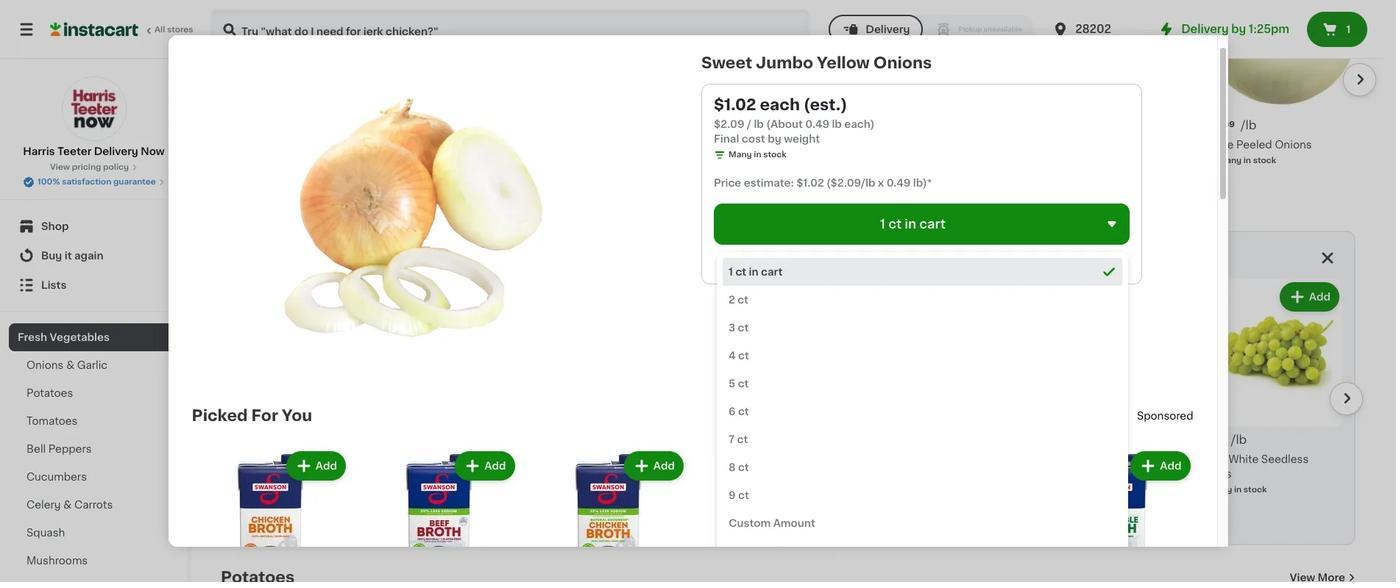 Task type: vqa. For each thing, say whether or not it's contained in the screenshot.
1,
no



Task type: describe. For each thing, give the bounding box(es) containing it.
many down bunch
[[399, 168, 423, 176]]

bell peppers
[[26, 445, 92, 455]]

picked for you
[[192, 408, 312, 424]]

guarantee
[[113, 178, 156, 186]]

0 vertical spatial fresh
[[18, 333, 47, 343]]

2 for 2
[[884, 120, 894, 135]]

harris for harris teeter boneless chicken breast value pack
[[1034, 455, 1065, 465]]

large limes many in stock
[[554, 455, 627, 480]]

now
[[141, 146, 165, 157]]

delivery by 1:25pm
[[1181, 24, 1289, 35]]

$ for 1
[[388, 120, 393, 128]]

cucumbers link
[[9, 464, 179, 492]]

59
[[401, 120, 412, 128]]

harris for harris teeter farmers market™ ready veggies diced yellow onions
[[1040, 140, 1070, 150]]

carrots
[[74, 500, 113, 511]]

spo nsored
[[1137, 411, 1193, 422]]

sweet inside 'button'
[[221, 140, 253, 150]]

product group containing each (est.)
[[234, 280, 382, 506]]

green white seedless grapes many in stock
[[1194, 455, 1309, 495]]

view pricing policy link
[[50, 162, 138, 174]]

seedless inside the green white seedless grapes many in stock
[[1261, 455, 1309, 465]]

price
[[714, 178, 741, 188]]

3 99
[[1212, 120, 1235, 135]]

buy it again
[[41, 251, 104, 261]]

mushrooms
[[26, 556, 88, 567]]

organic for organic fresh banana - each $1.09 / lb about 0.37 lb each
[[234, 455, 275, 465]]

lb right 0.37
[[280, 496, 288, 504]]

stock inside large limes many in stock
[[604, 472, 627, 480]]

chicken
[[1034, 470, 1077, 480]]

0 vertical spatial garlic
[[712, 140, 743, 150]]

$0.41 each (estimated) element
[[234, 434, 382, 453]]

0 vertical spatial sweet jumbo yellow onions
[[701, 55, 932, 71]]

$2.99 element
[[1040, 118, 1192, 137]]

$1.02 inside $1.02 each (est.) $2.09 / lb (about 0.49 lb each) final cost by weight
[[714, 97, 756, 113]]

estimate:
[[744, 178, 794, 188]]

product group containing lemons
[[394, 280, 542, 485]]

boneless
[[1103, 455, 1151, 465]]

frequently
[[234, 253, 306, 265]]

5 39
[[722, 435, 745, 451]]

harris for harris teeter delivery now
[[23, 146, 55, 157]]

save button
[[767, 257, 814, 275]]

1 seedless from the left
[[738, 455, 785, 465]]

100% satisfaction guarantee
[[38, 178, 156, 186]]

$3.99 per pound element
[[1204, 118, 1356, 137]]

green for bunch
[[385, 140, 416, 150]]

-
[[350, 455, 355, 465]]

teeter for farmers
[[1073, 140, 1106, 150]]

item carousel region inside 5 section
[[234, 274, 1363, 539]]

large
[[554, 455, 583, 465]]

fresh vegetables link
[[9, 324, 179, 352]]

stores
[[167, 26, 193, 34]]

squash link
[[9, 520, 179, 548]]

7
[[729, 435, 735, 445]]

frequently bought together
[[234, 253, 418, 265]]

delivery for delivery
[[866, 24, 910, 35]]

cost inside $1.02 each (est.) $2.09 / lb (about 0.49 lb each) final cost by weight
[[742, 134, 765, 144]]

green for grapes
[[1194, 455, 1226, 465]]

all
[[155, 26, 165, 34]]

$1.09
[[234, 484, 256, 492]]

1 vertical spatial $1.02
[[796, 178, 824, 188]]

harris teeter delivery now logo image
[[61, 77, 126, 141]]

peppers
[[48, 445, 92, 455]]

0.49 inside $1.02 each (est.) $2.09 / lb (about 0.49 lb each) final cost by weight
[[805, 119, 829, 130]]

each inside organic fresh banana - each $1.09 / lb about 0.37 lb each
[[290, 496, 310, 504]]

shop link
[[9, 212, 179, 241]]

organic for organic
[[236, 419, 269, 427]]

yellow inside 'button'
[[295, 140, 327, 150]]

& for celery
[[63, 500, 72, 511]]

tomatoes
[[26, 417, 78, 427]]

many up price
[[727, 168, 750, 176]]

veggies
[[1124, 154, 1165, 165]]

lb up 0.37
[[264, 484, 271, 492]]

lb right the 79
[[754, 119, 764, 130]]

many inside large limes many in stock
[[569, 472, 592, 480]]

white peeled onions
[[1204, 140, 1312, 150]]

vegetables
[[50, 333, 110, 343]]

harris teeter boneless chicken breast value pack
[[1034, 455, 1171, 480]]

fresh vegetables
[[18, 333, 110, 343]]

final cost by weight
[[272, 9, 354, 17]]

onions & garlic
[[26, 361, 107, 371]]

ready
[[1088, 154, 1121, 165]]

option inside list box
[[723, 258, 1123, 286]]

remove from cart
[[729, 547, 824, 557]]

about
[[234, 496, 259, 504]]

/ inside organic fresh banana - each $1.09 / lb about 0.37 lb each
[[258, 484, 262, 492]]

(est.) inside $0.41 each (estimated) element
[[302, 435, 333, 446]]

product group containing harris teeter boneless chicken breast value pack
[[1034, 280, 1182, 500]]

each (est.)
[[270, 435, 333, 446]]

organic fresh banana - each $1.09 / lb about 0.37 lb each
[[234, 455, 355, 504]]

1 horizontal spatial 0.49
[[887, 178, 911, 188]]

many down peeled
[[1218, 156, 1242, 165]]

lemons
[[394, 455, 435, 465]]

3 for 3 ct
[[729, 323, 735, 333]]

lists link
[[9, 271, 179, 300]]

breast
[[1079, 470, 1113, 480]]

3 for 3 99
[[1212, 120, 1222, 135]]

1 vertical spatial by
[[1231, 24, 1246, 35]]

2 button
[[876, 0, 1028, 164]]

view pricing policy
[[50, 163, 129, 171]]

cart inside option
[[761, 267, 783, 277]]

white inside the green white seedless grapes many in stock
[[1229, 455, 1259, 465]]

spo
[[1137, 411, 1157, 422]]

satisfaction
[[62, 178, 111, 186]]

weight inside $1.02 each (est.) $2.09 / lb (about 0.49 lb each) final cost by weight
[[784, 134, 820, 144]]

yellow inside harris teeter farmers market™ ready veggies diced yellow onions
[[1073, 169, 1106, 179]]

custom amount
[[729, 519, 815, 529]]

/lb for white peeled onions
[[1241, 119, 1257, 131]]

sweet jumbo yellow onions inside 'button'
[[221, 140, 367, 150]]

28202
[[1075, 24, 1111, 35]]

5 ct
[[729, 379, 749, 389]]

pack
[[1146, 470, 1171, 480]]

1 inside button
[[1346, 24, 1351, 35]]

instacart logo image
[[50, 21, 138, 38]]

$2.09
[[714, 119, 745, 130]]

banana
[[309, 455, 348, 465]]

cart inside field
[[919, 219, 946, 230]]

together
[[360, 253, 418, 265]]

0 horizontal spatial grapes
[[788, 455, 825, 465]]

lb left each)
[[832, 119, 842, 130]]

buy
[[41, 251, 62, 261]]

weight inside product "group"
[[327, 9, 354, 17]]

lb inside garlic lb
[[712, 154, 720, 162]]

red
[[714, 455, 735, 465]]

sweet jumbo yellow onions image
[[255, 66, 561, 372]]

potatoes
[[26, 389, 73, 399]]

garlic lb
[[712, 140, 743, 162]]

stock inside the green white seedless grapes many in stock
[[1244, 487, 1267, 495]]

$ 1 59
[[388, 120, 412, 135]]

sweet jumbo yellow onions button
[[221, 0, 373, 193]]

you
[[282, 408, 312, 424]]

1 inside 1 ct in cart field
[[880, 219, 885, 230]]

red seedless grapes
[[714, 455, 825, 465]]

limes
[[586, 455, 617, 465]]

in inside large limes many in stock
[[594, 472, 602, 480]]

bell
[[26, 445, 46, 455]]

diced
[[1040, 169, 1071, 179]]

tomatoes link
[[9, 408, 179, 436]]



Task type: locate. For each thing, give the bounding box(es) containing it.
8 ct
[[729, 463, 749, 473]]

teeter up ready
[[1073, 140, 1106, 150]]

6
[[729, 407, 736, 417]]

stock
[[763, 151, 787, 159], [1253, 156, 1276, 165], [434, 168, 457, 176], [762, 168, 785, 176], [444, 472, 467, 480], [764, 472, 787, 480], [604, 472, 627, 480], [1244, 487, 1267, 495]]

$4.79 per pound element
[[1034, 434, 1182, 453]]

teeter for delivery
[[57, 146, 91, 157]]

ct inside field
[[889, 219, 902, 230]]

1 vertical spatial yellow
[[295, 140, 327, 150]]

cucumbers
[[26, 473, 87, 483]]

0 vertical spatial cost
[[294, 9, 312, 17]]

None search field
[[210, 9, 810, 50]]

sweet jumbo yellow onions up $1.02 each (est.) $2.09 / lb (about 0.49 lb each) final cost by weight
[[701, 55, 932, 71]]

& for onions
[[66, 361, 74, 371]]

1 ct in cart
[[880, 219, 946, 230], [729, 267, 783, 277]]

price estimate: $1.02 ($2.09/lb x 0.49 lb)*
[[714, 178, 932, 188]]

1 horizontal spatial cart
[[803, 547, 824, 557]]

1 ct in cart inside field
[[880, 219, 946, 230]]

1 horizontal spatial cost
[[742, 134, 765, 144]]

service type group
[[829, 15, 1034, 44]]

0 vertical spatial organic
[[236, 419, 269, 427]]

1 vertical spatial 3
[[729, 323, 735, 333]]

0 vertical spatial $1.02
[[714, 97, 756, 113]]

garlic down "0"
[[712, 140, 743, 150]]

add button
[[321, 284, 378, 311], [801, 284, 858, 311], [961, 284, 1018, 311], [1281, 284, 1338, 311], [288, 453, 344, 480], [457, 453, 513, 480], [625, 453, 682, 480], [1132, 453, 1189, 480]]

0 horizontal spatial (est.)
[[302, 435, 333, 446]]

white down 3 99
[[1204, 140, 1234, 150]]

1 vertical spatial final
[[714, 134, 739, 144]]

0 vertical spatial 2
[[884, 120, 894, 135]]

teeter inside the 'harris teeter boneless chicken breast value pack'
[[1067, 455, 1100, 465]]

organic up each
[[234, 455, 275, 465]]

0 horizontal spatial garlic
[[77, 361, 107, 371]]

cost
[[294, 9, 312, 17], [742, 134, 765, 144]]

yellow down $1.02 each (estimated) element
[[295, 140, 327, 150]]

remove
[[729, 547, 772, 557]]

1 ct in cart up 2 ct
[[729, 267, 783, 277]]

/ inside $1.02 each (est.) $2.09 / lb (about 0.49 lb each) final cost by weight
[[747, 119, 751, 130]]

2
[[884, 120, 894, 135], [729, 295, 735, 305]]

/lb right '99'
[[1241, 119, 1257, 131]]

2 horizontal spatial cart
[[919, 219, 946, 230]]

& right celery
[[63, 500, 72, 511]]

1 vertical spatial fresh
[[278, 455, 306, 465]]

($2.09/lb
[[827, 178, 875, 188]]

1 vertical spatial 5
[[722, 435, 733, 451]]

0 vertical spatial 0.49
[[805, 119, 829, 130]]

from
[[775, 547, 800, 557]]

0 horizontal spatial 3
[[729, 323, 735, 333]]

$5.39 per pound element
[[1194, 434, 1342, 453]]

79
[[733, 120, 744, 128]]

2 horizontal spatial delivery
[[1181, 24, 1229, 35]]

1 button
[[1307, 12, 1367, 47]]

green up bunch
[[385, 140, 416, 150]]

item carousel region
[[221, 0, 1376, 219], [234, 274, 1363, 539]]

each inside $1.02 each (est.) $2.09 / lb (about 0.49 lb each) final cost by weight
[[760, 97, 800, 113]]

jumbo down $1.02 each (estimated) element
[[256, 140, 292, 150]]

0 horizontal spatial jumbo
[[256, 140, 292, 150]]

1 vertical spatial 2
[[729, 295, 735, 305]]

5
[[729, 379, 735, 389], [722, 435, 733, 451]]

farmers
[[1109, 140, 1151, 150]]

$ left 59
[[388, 120, 393, 128]]

harris inside the 'harris teeter boneless chicken breast value pack'
[[1034, 455, 1065, 465]]

delivery by 1:25pm link
[[1158, 21, 1289, 38]]

final inside product "group"
[[272, 9, 292, 17]]

delivery button
[[829, 15, 923, 44]]

1 inside list box
[[729, 267, 733, 277]]

2 vertical spatial cart
[[803, 547, 824, 557]]

harris teeter delivery now
[[23, 146, 165, 157]]

each
[[234, 470, 260, 480]]

0 horizontal spatial sweet
[[221, 140, 253, 150]]

$ inside $ 1 59
[[388, 120, 393, 128]]

39
[[734, 436, 745, 444], [1214, 436, 1225, 444]]

1 horizontal spatial 2
[[884, 120, 894, 135]]

1 horizontal spatial 3
[[1212, 120, 1222, 135]]

0 horizontal spatial 39
[[734, 436, 745, 444]]

3 inside list box
[[729, 323, 735, 333]]

list box containing 1 ct
[[717, 252, 1128, 572]]

nsored
[[1157, 411, 1193, 422]]

1 vertical spatial sweet
[[221, 140, 253, 150]]

bell peppers link
[[9, 436, 179, 464]]

0 horizontal spatial weight
[[327, 9, 354, 17]]

potatoes link
[[9, 380, 179, 408]]

seedless
[[738, 455, 785, 465], [1261, 455, 1309, 465]]

lb
[[754, 119, 764, 130], [832, 119, 842, 130], [712, 154, 720, 162], [264, 484, 271, 492], [280, 496, 288, 504]]

grapes right pack
[[1194, 470, 1232, 480]]

harris up chicken
[[1034, 455, 1065, 465]]

1 horizontal spatial 1 ct in cart
[[880, 219, 946, 230]]

1 horizontal spatial garlic
[[712, 140, 743, 150]]

item carousel region containing 2
[[221, 0, 1376, 219]]

fresh up onions & garlic
[[18, 333, 47, 343]]

2 for 2 ct
[[729, 295, 735, 305]]

all stores
[[155, 26, 193, 34]]

harris up "view"
[[23, 146, 55, 157]]

onions inside harris teeter farmers market™ ready veggies diced yellow onions
[[1109, 169, 1146, 179]]

5 for 5 39
[[722, 435, 733, 451]]

in inside the green white seedless grapes many in stock
[[1234, 487, 1242, 495]]

8
[[729, 463, 736, 473]]

harris teeter boneless chicken breast value pack button
[[1034, 280, 1182, 500]]

28202 button
[[1052, 9, 1140, 50]]

1 horizontal spatial by
[[768, 134, 781, 144]]

grapes inside the green white seedless grapes many in stock
[[1194, 470, 1232, 480]]

/lb
[[1241, 119, 1257, 131], [1231, 435, 1247, 446]]

product group containing /lb
[[1194, 280, 1342, 500]]

white
[[1204, 140, 1234, 150], [1229, 455, 1259, 465]]

1:25pm
[[1249, 24, 1289, 35]]

0 vertical spatial 1 ct in cart
[[880, 219, 946, 230]]

0 horizontal spatial seedless
[[738, 455, 785, 465]]

many down $5.39 per pound element
[[1209, 487, 1232, 495]]

1 ct in cart field
[[714, 204, 1130, 245]]

yellow down the delivery button
[[817, 55, 870, 71]]

seedless right 8
[[738, 455, 785, 465]]

0 horizontal spatial /
[[258, 484, 262, 492]]

save
[[789, 261, 814, 271]]

1 ct in cart down lb)*
[[880, 219, 946, 230]]

teeter for boneless
[[1067, 455, 1100, 465]]

cart down lb)*
[[919, 219, 946, 230]]

1 vertical spatial organic
[[234, 455, 275, 465]]

1 horizontal spatial grapes
[[1194, 470, 1232, 480]]

99
[[1224, 120, 1235, 128]]

organic
[[236, 419, 269, 427], [234, 455, 275, 465]]

final
[[272, 9, 292, 17], [714, 134, 739, 144]]

0 horizontal spatial cost
[[294, 9, 312, 17]]

in inside list box
[[749, 267, 759, 277]]

1 vertical spatial grapes
[[1194, 470, 1232, 480]]

$1.02 each (estimated) element
[[221, 118, 373, 137]]

each down you
[[270, 435, 299, 446]]

39 inside 5 39
[[734, 436, 745, 444]]

fresh inside organic fresh banana - each $1.09 / lb about 0.37 lb each
[[278, 455, 306, 465]]

delivery for delivery by 1:25pm
[[1181, 24, 1229, 35]]

green onions 1 bunch
[[385, 140, 456, 162]]

green inside green onions 1 bunch
[[385, 140, 416, 150]]

/ right the 79
[[747, 119, 751, 130]]

1 horizontal spatial $
[[715, 120, 721, 128]]

/lb inside $5.39 per pound element
[[1231, 435, 1247, 446]]

fresh
[[18, 333, 47, 343], [278, 455, 306, 465]]

(about
[[766, 119, 803, 130]]

1 vertical spatial green
[[1194, 455, 1226, 465]]

1 vertical spatial jumbo
[[256, 140, 292, 150]]

0 horizontal spatial final
[[272, 9, 292, 17]]

organic inside organic fresh banana - each $1.09 / lb about 0.37 lb each
[[234, 455, 275, 465]]

each)
[[844, 119, 875, 130]]

39 inside $5.39 per pound element
[[1214, 436, 1225, 444]]

onions inside 'button'
[[330, 140, 367, 150]]

$1.02 each (est.) $2.09 / lb (about 0.49 lb each) final cost by weight
[[714, 97, 875, 144]]

/lb up the green white seedless grapes many in stock
[[1231, 435, 1247, 446]]

2 inside button
[[884, 120, 894, 135]]

squash
[[26, 528, 65, 539]]

5 up 6
[[729, 379, 735, 389]]

harris teeter delivery now link
[[23, 77, 165, 159]]

0 vertical spatial &
[[66, 361, 74, 371]]

seedless down $5.39 per pound element
[[1261, 455, 1309, 465]]

sweet up $2.09
[[701, 55, 752, 71]]

2 vertical spatial by
[[768, 134, 781, 144]]

lb up price
[[712, 154, 720, 162]]

1 39 from the left
[[734, 436, 745, 444]]

0 vertical spatial item carousel region
[[221, 0, 1376, 219]]

onions & garlic link
[[9, 352, 179, 380]]

x
[[878, 178, 884, 188]]

2 right each)
[[884, 120, 894, 135]]

teeter up 'breast' on the bottom of the page
[[1067, 455, 1100, 465]]

1 vertical spatial sweet jumbo yellow onions
[[221, 140, 367, 150]]

1 horizontal spatial sweet jumbo yellow onions
[[701, 55, 932, 71]]

bunch
[[390, 154, 416, 162]]

3 left '99'
[[1212, 120, 1222, 135]]

in inside field
[[905, 219, 916, 230]]

1 vertical spatial &
[[63, 500, 72, 511]]

by inside $1.02 each (est.) $2.09 / lb (about 0.49 lb each) final cost by weight
[[768, 134, 781, 144]]

1 $ from the left
[[388, 120, 393, 128]]

0 vertical spatial green
[[385, 140, 416, 150]]

buy it again link
[[9, 241, 179, 271]]

teeter up pricing
[[57, 146, 91, 157]]

1 vertical spatial /
[[258, 484, 262, 492]]

market™
[[1040, 154, 1085, 165]]

$ inside $ 0 79
[[715, 120, 721, 128]]

many down the large
[[569, 472, 592, 480]]

/lb inside $3.99 per pound 'element'
[[1241, 119, 1257, 131]]

5 for 5 ct
[[729, 379, 735, 389]]

3 inside 'element'
[[1212, 120, 1222, 135]]

9
[[729, 491, 736, 501]]

1 horizontal spatial green
[[1194, 455, 1226, 465]]

1 ct in cart inside list box
[[729, 267, 783, 277]]

1 vertical spatial (est.)
[[302, 435, 333, 446]]

0 horizontal spatial delivery
[[94, 146, 138, 157]]

1 horizontal spatial final
[[714, 134, 739, 144]]

jumbo inside 'button'
[[256, 140, 292, 150]]

view
[[50, 163, 70, 171]]

(est.)
[[804, 97, 848, 113], [302, 435, 333, 446]]

39 up red
[[734, 436, 745, 444]]

1 horizontal spatial jumbo
[[756, 55, 813, 71]]

0 horizontal spatial yellow
[[295, 140, 327, 150]]

grapes up amount
[[788, 455, 825, 465]]

1 horizontal spatial weight
[[784, 134, 820, 144]]

0 vertical spatial white
[[1204, 140, 1234, 150]]

organic left you
[[236, 419, 269, 427]]

0 vertical spatial jumbo
[[756, 55, 813, 71]]

cart right "from"
[[803, 547, 824, 557]]

(est.) inside $1.02 each (est.) $2.09 / lb (about 0.49 lb each) final cost by weight
[[804, 97, 848, 113]]

0 vertical spatial 3
[[1212, 120, 1222, 135]]

cost inside product "group"
[[294, 9, 312, 17]]

0 horizontal spatial 1 ct in cart
[[729, 267, 783, 277]]

$1.02 left '($2.09/lb'
[[796, 178, 824, 188]]

teeter inside harris teeter farmers market™ ready veggies diced yellow onions
[[1073, 140, 1106, 150]]

$1.09 element
[[554, 434, 702, 453]]

onions inside green onions 1 bunch
[[419, 140, 456, 150]]

harris up market™
[[1040, 140, 1070, 150]]

product group containing sweet jumbo yellow onions
[[221, 0, 373, 193]]

cart
[[919, 219, 946, 230], [761, 267, 783, 277], [803, 547, 824, 557]]

yellow down ready
[[1073, 169, 1106, 179]]

sweet jumbo yellow onions down $1.02 each (estimated) element
[[221, 140, 367, 150]]

option containing 1 ct
[[723, 258, 1123, 286]]

0 horizontal spatial 2
[[729, 295, 735, 305]]

0.37
[[261, 496, 278, 504]]

0 horizontal spatial cart
[[761, 267, 783, 277]]

0 horizontal spatial fresh
[[18, 333, 47, 343]]

5 inside list box
[[729, 379, 735, 389]]

0 horizontal spatial 0.49
[[805, 119, 829, 130]]

9 ct
[[729, 491, 749, 501]]

many down lemons
[[409, 472, 432, 480]]

2 39 from the left
[[1214, 436, 1225, 444]]

onions
[[874, 55, 932, 71], [330, 140, 367, 150], [419, 140, 456, 150], [1275, 140, 1312, 150], [1109, 169, 1146, 179], [26, 361, 64, 371]]

100% satisfaction guarantee button
[[23, 174, 165, 188]]

celery
[[26, 500, 61, 511]]

by inside product "group"
[[314, 9, 325, 17]]

0.49 right "x"
[[887, 178, 911, 188]]

/lb for green white seedless grapes
[[1231, 435, 1247, 446]]

3 up 4
[[729, 323, 735, 333]]

each up the (about
[[760, 97, 800, 113]]

garlic down fresh vegetables link
[[77, 361, 107, 371]]

1 vertical spatial cart
[[761, 267, 783, 277]]

0 horizontal spatial $1.02
[[714, 97, 756, 113]]

1 vertical spatial cost
[[742, 134, 765, 144]]

final inside $1.02 each (est.) $2.09 / lb (about 0.49 lb each) final cost by weight
[[714, 134, 739, 144]]

option
[[723, 258, 1123, 286]]

1 vertical spatial white
[[1229, 455, 1259, 465]]

green inside the green white seedless grapes many in stock
[[1194, 455, 1226, 465]]

1 vertical spatial 0.49
[[887, 178, 911, 188]]

0 vertical spatial yellow
[[817, 55, 870, 71]]

harris teeter farmers market™ ready veggies diced yellow onions
[[1040, 140, 1165, 179]]

5 section
[[221, 231, 1363, 546]]

0 vertical spatial (est.)
[[804, 97, 848, 113]]

2 up 3 ct
[[729, 295, 735, 305]]

0 vertical spatial /lb
[[1241, 119, 1257, 131]]

lists
[[41, 280, 67, 291]]

1 vertical spatial item carousel region
[[234, 274, 1363, 539]]

picked
[[192, 408, 248, 424]]

0 vertical spatial /
[[747, 119, 751, 130]]

2 vertical spatial each
[[290, 496, 310, 504]]

0
[[721, 120, 732, 135]]

2 $ from the left
[[715, 120, 721, 128]]

custom
[[729, 519, 771, 529]]

0.49 right the (about
[[805, 119, 829, 130]]

0 vertical spatial grapes
[[788, 455, 825, 465]]

6 ct
[[729, 407, 749, 417]]

jumbo
[[756, 55, 813, 71], [256, 140, 292, 150]]

2 seedless from the left
[[1261, 455, 1309, 465]]

2 ct
[[729, 295, 749, 305]]

1 horizontal spatial delivery
[[866, 24, 910, 35]]

mushrooms link
[[9, 548, 179, 576]]

item carousel region containing 5
[[234, 274, 1363, 539]]

0 vertical spatial weight
[[327, 9, 354, 17]]

1 vertical spatial /lb
[[1231, 435, 1247, 446]]

white down $5.39 per pound element
[[1229, 455, 1259, 465]]

$ left the 79
[[715, 120, 721, 128]]

amount
[[773, 519, 815, 529]]

0 horizontal spatial by
[[314, 9, 325, 17]]

shop
[[41, 222, 69, 232]]

2 horizontal spatial yellow
[[1073, 169, 1106, 179]]

1 horizontal spatial 39
[[1214, 436, 1225, 444]]

39 up the green white seedless grapes many in stock
[[1214, 436, 1225, 444]]

peeled
[[1236, 140, 1272, 150]]

list box
[[717, 252, 1128, 572]]

5 inside product "group"
[[722, 435, 733, 451]]

delivery inside button
[[866, 24, 910, 35]]

(est.) up banana
[[302, 435, 333, 446]]

ct
[[889, 219, 902, 230], [736, 267, 746, 277], [738, 295, 749, 305], [738, 323, 749, 333], [738, 351, 749, 361], [738, 379, 749, 389], [738, 407, 749, 417], [737, 435, 748, 445], [738, 463, 749, 473], [738, 491, 749, 501]]

4 ct
[[729, 351, 749, 361]]

0 vertical spatial by
[[314, 9, 325, 17]]

0 vertical spatial sweet
[[701, 55, 752, 71]]

many
[[729, 151, 752, 159], [1218, 156, 1242, 165], [399, 168, 423, 176], [727, 168, 750, 176], [409, 472, 432, 480], [729, 472, 752, 480], [569, 472, 592, 480], [1209, 487, 1232, 495]]

1 inside green onions 1 bunch
[[385, 154, 388, 162]]

many up 9 ct
[[729, 472, 752, 480]]

0 vertical spatial final
[[272, 9, 292, 17]]

1 vertical spatial each
[[270, 435, 299, 446]]

2 inside list box
[[729, 295, 735, 305]]

0 horizontal spatial sweet jumbo yellow onions
[[221, 140, 367, 150]]

/ right $1.09
[[258, 484, 262, 492]]

$
[[388, 120, 393, 128], [715, 120, 721, 128]]

1 horizontal spatial seedless
[[1261, 455, 1309, 465]]

many down $ 0 79 at the top right
[[729, 151, 752, 159]]

$ for 0
[[715, 120, 721, 128]]

jumbo up $1.02 each (est.) $2.09 / lb (about 0.49 lb each) final cost by weight
[[756, 55, 813, 71]]

green down $5.39 per pound element
[[1194, 455, 1226, 465]]

$1.02 up the 79
[[714, 97, 756, 113]]

fresh down each (est.)
[[278, 455, 306, 465]]

product group containing 5
[[714, 280, 862, 485]]

1 vertical spatial 1 ct in cart
[[729, 267, 783, 277]]

$ 0 79
[[715, 120, 744, 135]]

5 up red
[[722, 435, 733, 451]]

add
[[349, 292, 371, 302], [829, 292, 851, 302], [989, 292, 1011, 302], [1309, 292, 1331, 302], [316, 461, 337, 472], [484, 461, 506, 472], [653, 461, 675, 472], [1160, 461, 1182, 472]]

1 horizontal spatial fresh
[[278, 455, 306, 465]]

cart left save
[[761, 267, 783, 277]]

& down fresh vegetables
[[66, 361, 74, 371]]

sweet down $1.02 each (estimated) element
[[221, 140, 253, 150]]

harris inside harris teeter farmers market™ ready veggies diced yellow onions
[[1040, 140, 1070, 150]]

1 vertical spatial garlic
[[77, 361, 107, 371]]

many inside the green white seedless grapes many in stock
[[1209, 487, 1232, 495]]

(est.) up each)
[[804, 97, 848, 113]]

1 horizontal spatial $1.02
[[796, 178, 824, 188]]

each right 0.37
[[290, 496, 310, 504]]

product group
[[221, 0, 373, 193], [234, 280, 382, 506], [394, 280, 542, 485], [714, 280, 862, 485], [874, 280, 1022, 479], [1034, 280, 1182, 500], [1194, 280, 1342, 500], [192, 449, 349, 583], [361, 449, 518, 583], [530, 449, 687, 583], [1036, 449, 1193, 583]]

2 vertical spatial yellow
[[1073, 169, 1106, 179]]

1 horizontal spatial (est.)
[[804, 97, 848, 113]]



